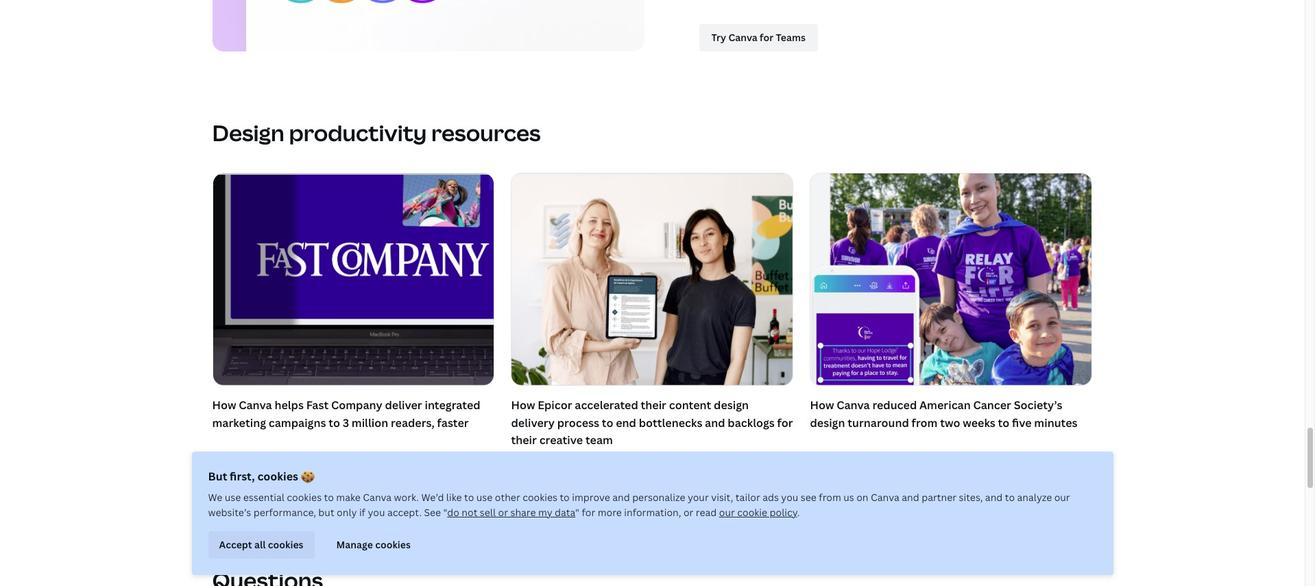 Task type: locate. For each thing, give the bounding box(es) containing it.
design
[[714, 398, 749, 413], [810, 415, 845, 430]]

use up sell
[[476, 491, 493, 504]]

to inside how canva reduced american cancer society's design turnaround from two weeks to five minutes
[[998, 415, 1010, 430]]

and
[[705, 415, 725, 430], [613, 491, 630, 504], [902, 491, 919, 504], [985, 491, 1003, 504]]

for right the backlogs
[[777, 415, 793, 430]]

0 horizontal spatial use
[[225, 491, 241, 504]]

image only image inside how canva helps fast company deliver integrated marketing campaigns to 3 million readers, faster link
[[213, 174, 494, 385]]

1 horizontal spatial use
[[476, 491, 493, 504]]

2 or from the left
[[684, 506, 694, 519]]

0 vertical spatial for
[[777, 415, 793, 430]]

sites,
[[959, 491, 983, 504]]

0 horizontal spatial their
[[511, 433, 537, 448]]

or
[[498, 506, 508, 519], [684, 506, 694, 519]]

"
[[443, 506, 447, 519], [575, 506, 580, 519]]

read
[[696, 506, 717, 519]]

and inside the how epicor accelerated their content design delivery process to end bottlenecks and backlogs for their creative team
[[705, 415, 725, 430]]

1 how from the left
[[212, 398, 236, 413]]

asked
[[337, 538, 404, 568]]

3 image only image from the left
[[811, 174, 1092, 385]]

five
[[1012, 415, 1032, 430]]

2 image only image from the left
[[512, 174, 793, 385]]

if
[[359, 506, 366, 519]]

from
[[912, 415, 938, 430], [819, 491, 841, 504]]

1 horizontal spatial our
[[1054, 491, 1070, 504]]

0 vertical spatial design
[[714, 398, 749, 413]]

for inside the how epicor accelerated their content design delivery process to end bottlenecks and backlogs for their creative team
[[777, 415, 793, 430]]

2 use from the left
[[476, 491, 493, 504]]

.
[[797, 506, 800, 519]]

our cookie policy link
[[719, 506, 797, 519]]

how canva helps fast company deliver integrated marketing campaigns to 3 million readers, faster
[[212, 398, 480, 430]]

0 horizontal spatial design
[[714, 398, 749, 413]]

canva up turnaround
[[837, 398, 870, 413]]

0 vertical spatial from
[[912, 415, 938, 430]]

how epicor accelerated their content design delivery process to end bottlenecks and backlogs for their creative team link
[[511, 173, 794, 453]]

image only image
[[213, 174, 494, 385], [512, 174, 793, 385], [811, 174, 1092, 385]]

resources
[[431, 118, 541, 148]]

1 vertical spatial from
[[819, 491, 841, 504]]

turnaround
[[848, 415, 909, 430]]

how inside how canva reduced american cancer society's design turnaround from two weeks to five minutes
[[810, 398, 834, 413]]

2 horizontal spatial image only image
[[811, 174, 1092, 385]]

or left read
[[684, 506, 694, 519]]

0 vertical spatial you
[[781, 491, 798, 504]]

analyze
[[1017, 491, 1052, 504]]

1 horizontal spatial you
[[781, 491, 798, 504]]

to inside the how epicor accelerated their content design delivery process to end bottlenecks and backlogs for their creative team
[[602, 415, 613, 430]]

use up website's
[[225, 491, 241, 504]]

1 vertical spatial you
[[368, 506, 385, 519]]

0 horizontal spatial our
[[719, 506, 735, 519]]

cookies inside button
[[268, 538, 303, 551]]

how for how canva helps fast company deliver integrated marketing campaigns to 3 million readers, faster
[[212, 398, 236, 413]]

cookies right all
[[268, 538, 303, 551]]

readers,
[[391, 415, 435, 430]]

sell
[[480, 506, 496, 519]]

data
[[555, 506, 575, 519]]

2 how from the left
[[511, 398, 535, 413]]

million
[[352, 415, 388, 430]]

use
[[225, 491, 241, 504], [476, 491, 493, 504]]

our down visit,
[[719, 506, 735, 519]]

personalize
[[632, 491, 685, 504]]

their up bottlenecks
[[641, 398, 667, 413]]

0 horizontal spatial image only image
[[213, 174, 494, 385]]

1 image only image from the left
[[213, 174, 494, 385]]

1 horizontal spatial or
[[684, 506, 694, 519]]

to left five at the right of page
[[998, 415, 1010, 430]]

how for how epicor accelerated their content design delivery process to end bottlenecks and backlogs for their creative team
[[511, 398, 535, 413]]

0 horizontal spatial "
[[443, 506, 447, 519]]

design up the backlogs
[[714, 398, 749, 413]]

their down delivery
[[511, 433, 537, 448]]

canva
[[239, 398, 272, 413], [837, 398, 870, 413], [363, 491, 392, 504], [871, 491, 900, 504]]

policy
[[770, 506, 797, 519]]

design inside how canva reduced american cancer society's design turnaround from two weeks to five minutes
[[810, 415, 845, 430]]

0 horizontal spatial from
[[819, 491, 841, 504]]

" right see
[[443, 506, 447, 519]]

tailor
[[736, 491, 760, 504]]

1 horizontal spatial how
[[511, 398, 535, 413]]

2 horizontal spatial how
[[810, 398, 834, 413]]

1 horizontal spatial from
[[912, 415, 938, 430]]

1 vertical spatial for
[[582, 506, 595, 519]]

you right if
[[368, 506, 385, 519]]

1 horizontal spatial for
[[777, 415, 793, 430]]

information,
[[624, 506, 681, 519]]

cookies down accept.
[[375, 538, 411, 551]]

for down "improve"
[[582, 506, 595, 519]]

essential
[[243, 491, 284, 504]]

from left the us
[[819, 491, 841, 504]]

1 vertical spatial design
[[810, 415, 845, 430]]

image only image inside how canva reduced american cancer society's design turnaround from two weeks to five minutes link
[[811, 174, 1092, 385]]

deliver
[[385, 398, 422, 413]]

us
[[844, 491, 854, 504]]

work.
[[394, 491, 419, 504]]

1 vertical spatial our
[[719, 506, 735, 519]]

epicor
[[538, 398, 572, 413]]

to down accelerated
[[602, 415, 613, 430]]

to
[[329, 415, 340, 430], [602, 415, 613, 430], [998, 415, 1010, 430], [324, 491, 334, 504], [464, 491, 474, 504], [560, 491, 570, 504], [1005, 491, 1015, 504]]

from left "two"
[[912, 415, 938, 430]]

1 horizontal spatial their
[[641, 398, 667, 413]]

how inside the how canva helps fast company deliver integrated marketing campaigns to 3 million readers, faster
[[212, 398, 236, 413]]

how inside the how epicor accelerated their content design delivery process to end bottlenecks and backlogs for their creative team
[[511, 398, 535, 413]]

cookies down 🍪
[[287, 491, 322, 504]]

to left 3
[[329, 415, 340, 430]]

1 horizontal spatial "
[[575, 506, 580, 519]]

cookie
[[737, 506, 767, 519]]

1 " from the left
[[443, 506, 447, 519]]

1 horizontal spatial image only image
[[512, 174, 793, 385]]

or right sell
[[498, 506, 508, 519]]

0 horizontal spatial how
[[212, 398, 236, 413]]

" down "improve"
[[575, 506, 580, 519]]

and left partner
[[902, 491, 919, 504]]

0 horizontal spatial for
[[582, 506, 595, 519]]

1 or from the left
[[498, 506, 508, 519]]

you up policy
[[781, 491, 798, 504]]

canva up marketing
[[239, 398, 272, 413]]

helps
[[275, 398, 304, 413]]

" inside we use essential cookies to make canva work. we'd like to use other cookies to improve and personalize your visit, tailor ads you see from us on canva and partner sites, and to analyze our website's performance, but only if you accept. see "
[[443, 506, 447, 519]]

campaigns
[[269, 415, 326, 430]]

0 vertical spatial our
[[1054, 491, 1070, 504]]

my
[[538, 506, 553, 519]]

cookies up essential on the left bottom
[[257, 469, 298, 484]]

marketing
[[212, 415, 266, 430]]

reduced
[[873, 398, 917, 413]]

our right analyze
[[1054, 491, 1070, 504]]

cookies
[[257, 469, 298, 484], [287, 491, 322, 504], [523, 491, 558, 504], [268, 538, 303, 551], [375, 538, 411, 551]]

accept
[[219, 538, 252, 551]]

to inside the how canva helps fast company deliver integrated marketing campaigns to 3 million readers, faster
[[329, 415, 340, 430]]

3 how from the left
[[810, 398, 834, 413]]

like
[[446, 491, 462, 504]]

design left turnaround
[[810, 415, 845, 430]]

1 horizontal spatial design
[[810, 415, 845, 430]]

image only image inside how epicor accelerated their content design delivery process to end bottlenecks and backlogs for their creative team link
[[512, 174, 793, 385]]

to left analyze
[[1005, 491, 1015, 504]]

from inside we use essential cookies to make canva work. we'd like to use other cookies to improve and personalize your visit, tailor ads you see from us on canva and partner sites, and to analyze our website's performance, but only if you accept. see "
[[819, 491, 841, 504]]

to up data
[[560, 491, 570, 504]]

their
[[641, 398, 667, 413], [511, 433, 537, 448]]

design productivity resources
[[212, 118, 541, 148]]

0 horizontal spatial or
[[498, 506, 508, 519]]

our
[[1054, 491, 1070, 504], [719, 506, 735, 519]]

make
[[336, 491, 361, 504]]

accelerated
[[575, 398, 638, 413]]

how
[[212, 398, 236, 413], [511, 398, 535, 413], [810, 398, 834, 413]]

accept all cookies
[[219, 538, 303, 551]]

and down content
[[705, 415, 725, 430]]

frequently
[[212, 538, 333, 568]]

our inside we use essential cookies to make canva work. we'd like to use other cookies to improve and personalize your visit, tailor ads you see from us on canva and partner sites, and to analyze our website's performance, but only if you accept. see "
[[1054, 491, 1070, 504]]

0 horizontal spatial you
[[368, 506, 385, 519]]



Task type: vqa. For each thing, say whether or not it's contained in the screenshot.
Ads on the right
yes



Task type: describe. For each thing, give the bounding box(es) containing it.
process
[[557, 415, 599, 430]]

fast
[[306, 398, 329, 413]]

not
[[462, 506, 478, 519]]

all
[[254, 538, 266, 551]]

we'd
[[421, 491, 444, 504]]

accept.
[[387, 506, 422, 519]]

canva inside how canva reduced american cancer society's design turnaround from two weeks to five minutes
[[837, 398, 870, 413]]

cookies up my
[[523, 491, 558, 504]]

creative
[[539, 433, 583, 448]]

weeks
[[963, 415, 996, 430]]

other
[[495, 491, 520, 504]]

we use essential cookies to make canva work. we'd like to use other cookies to improve and personalize your visit, tailor ads you see from us on canva and partner sites, and to analyze our website's performance, but only if you accept. see "
[[208, 491, 1070, 519]]

productivity
[[289, 118, 427, 148]]

how epicor accelerated their content design delivery process to end bottlenecks and backlogs for their creative team
[[511, 398, 793, 448]]

design inside the how epicor accelerated their content design delivery process to end bottlenecks and backlogs for their creative team
[[714, 398, 749, 413]]

how canva reduced american cancer society's design turnaround from two weeks to five minutes
[[810, 398, 1078, 430]]

manage cookies
[[336, 538, 411, 551]]

backlogs
[[728, 415, 775, 430]]

3
[[343, 415, 349, 430]]

but
[[318, 506, 334, 519]]

to up but on the bottom
[[324, 491, 334, 504]]

from inside how canva reduced american cancer society's design turnaround from two weeks to five minutes
[[912, 415, 938, 430]]

content
[[669, 398, 711, 413]]

first,
[[230, 469, 255, 484]]

questions
[[212, 566, 323, 586]]

society's
[[1014, 398, 1063, 413]]

do not sell or share my data " for more information, or read our cookie policy .
[[447, 506, 800, 519]]

image only image for fast
[[213, 174, 494, 385]]

canva inside the how canva helps fast company deliver integrated marketing campaigns to 3 million readers, faster
[[239, 398, 272, 413]]

your
[[688, 491, 709, 504]]

only
[[337, 506, 357, 519]]

cookies inside button
[[375, 538, 411, 551]]

american
[[920, 398, 971, 413]]

how canva reduced american cancer society's design turnaround from two weeks to five minutes link
[[810, 173, 1093, 435]]

on
[[857, 491, 869, 504]]

🍪
[[301, 469, 315, 484]]

improve
[[572, 491, 610, 504]]

delivery
[[511, 415, 555, 430]]

share
[[510, 506, 536, 519]]

how for how canva reduced american cancer society's design turnaround from two weeks to five minutes
[[810, 398, 834, 413]]

do not sell or share my data link
[[447, 506, 575, 519]]

but first, cookies 🍪
[[208, 469, 315, 484]]

accept all cookies button
[[208, 531, 314, 559]]

company
[[331, 398, 382, 413]]

image only image for their
[[512, 174, 793, 385]]

and up do not sell or share my data " for more information, or read our cookie policy . on the bottom
[[613, 491, 630, 504]]

cancer
[[973, 398, 1011, 413]]

minutes
[[1034, 415, 1078, 430]]

frequently asked questions
[[212, 538, 404, 586]]

we
[[208, 491, 222, 504]]

website's
[[208, 506, 251, 519]]

but
[[208, 469, 227, 484]]

see
[[424, 506, 441, 519]]

manage cookies button
[[325, 531, 422, 559]]

1 use from the left
[[225, 491, 241, 504]]

how canva helps fast company deliver integrated marketing campaigns to 3 million readers, faster link
[[212, 173, 495, 435]]

canva up if
[[363, 491, 392, 504]]

two
[[940, 415, 960, 430]]

how does canva speed up the design process? region
[[586, 578, 1093, 586]]

see
[[801, 491, 817, 504]]

0 vertical spatial their
[[641, 398, 667, 413]]

visit,
[[711, 491, 733, 504]]

team
[[586, 433, 613, 448]]

performance,
[[254, 506, 316, 519]]

bottlenecks
[[639, 415, 702, 430]]

end
[[616, 415, 636, 430]]

image only image for american
[[811, 174, 1092, 385]]

canva right the on on the right bottom of the page
[[871, 491, 900, 504]]

partner
[[922, 491, 957, 504]]

do
[[447, 506, 459, 519]]

to right like
[[464, 491, 474, 504]]

design
[[212, 118, 284, 148]]

integrated
[[425, 398, 480, 413]]

2 " from the left
[[575, 506, 580, 519]]

ads
[[763, 491, 779, 504]]

faster
[[437, 415, 469, 430]]

manage
[[336, 538, 373, 551]]

more
[[598, 506, 622, 519]]

and right sites,
[[985, 491, 1003, 504]]

1 vertical spatial their
[[511, 433, 537, 448]]



